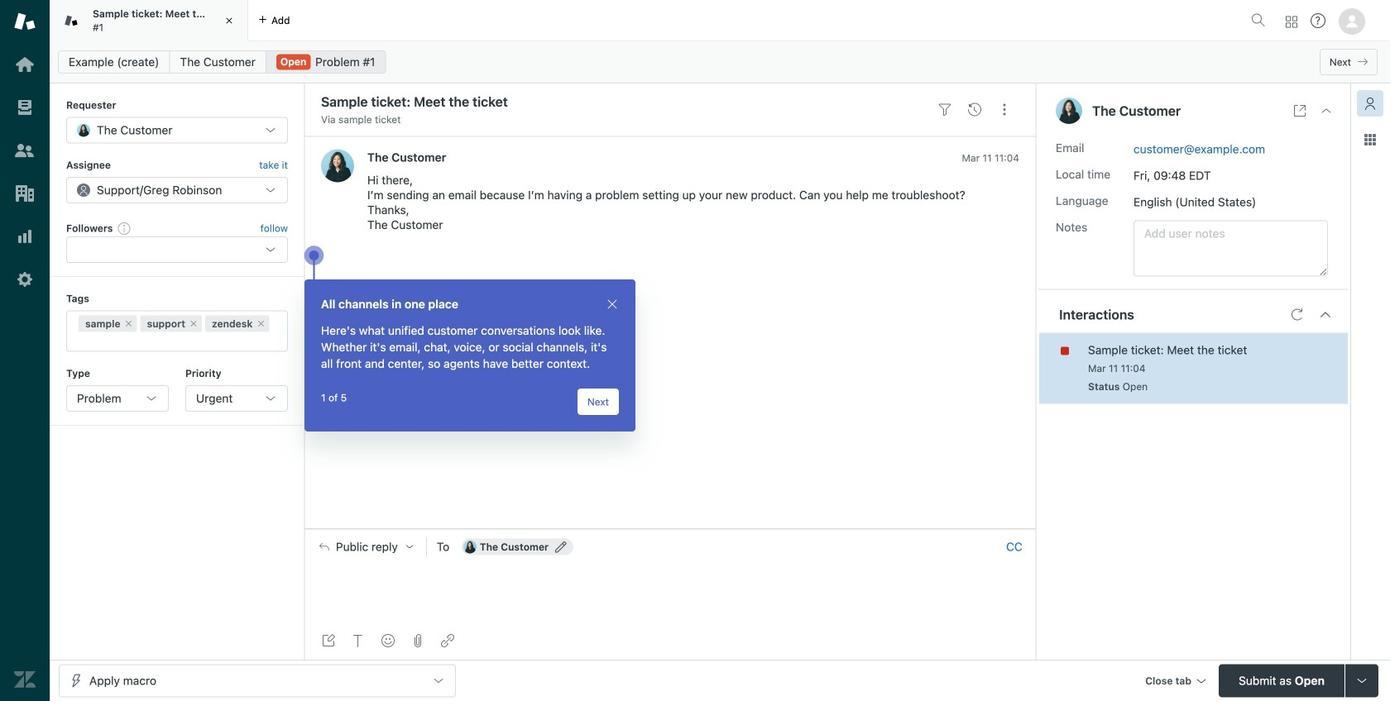 Task type: describe. For each thing, give the bounding box(es) containing it.
edit user image
[[555, 542, 567, 553]]

tabs tab list
[[50, 0, 1245, 41]]

Mar 11 11:04 text field
[[962, 152, 1019, 164]]

view more details image
[[1293, 104, 1307, 118]]

events image
[[968, 103, 981, 116]]

format text image
[[352, 635, 365, 648]]

add link (cmd k) image
[[441, 635, 454, 648]]

customers image
[[14, 140, 36, 161]]

insert emojis image
[[381, 635, 395, 648]]

zendesk image
[[14, 669, 36, 691]]

organizations image
[[14, 183, 36, 204]]

1 horizontal spatial close image
[[606, 298, 619, 311]]

add attachment image
[[411, 635, 424, 648]]



Task type: locate. For each thing, give the bounding box(es) containing it.
tab
[[50, 0, 248, 41]]

Subject field
[[318, 92, 927, 112]]

0 vertical spatial close image
[[221, 12, 237, 29]]

get help image
[[1311, 13, 1326, 28]]

apps image
[[1364, 133, 1377, 146]]

close image inside tabs 'tab list'
[[221, 12, 237, 29]]

reporting image
[[14, 226, 36, 247]]

secondary element
[[50, 46, 1390, 79]]

admin image
[[14, 269, 36, 290]]

customer@example.com image
[[463, 541, 476, 554]]

zendesk products image
[[1286, 16, 1297, 28]]

get started image
[[14, 54, 36, 75]]

close image
[[221, 12, 237, 29], [1320, 104, 1333, 118], [606, 298, 619, 311]]

avatar image
[[321, 149, 354, 182]]

zendesk support image
[[14, 11, 36, 32]]

draft mode image
[[322, 635, 335, 648]]

dialog
[[305, 280, 635, 432]]

user image
[[1056, 98, 1082, 124]]

main element
[[0, 0, 50, 702]]

customer context image
[[1364, 97, 1377, 110]]

1 vertical spatial close image
[[1320, 104, 1333, 118]]

Add user notes text field
[[1134, 221, 1328, 277]]

views image
[[14, 97, 36, 118]]

2 vertical spatial close image
[[606, 298, 619, 311]]

0 horizontal spatial close image
[[221, 12, 237, 29]]

2 horizontal spatial close image
[[1320, 104, 1333, 118]]

Mar 11 11:04 text field
[[1088, 363, 1146, 374]]



Task type: vqa. For each thing, say whether or not it's contained in the screenshot.
heading
no



